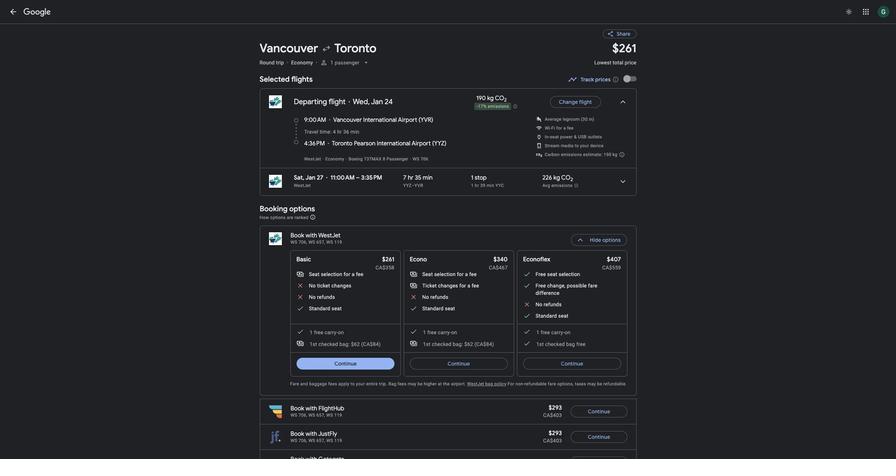 Task type: vqa. For each thing, say whether or not it's contained in the screenshot.
n associated with 224 N Rodeo Dr
no



Task type: locate. For each thing, give the bounding box(es) containing it.
may right taxes
[[588, 382, 596, 387]]

3:35 pm
[[361, 174, 382, 182]]

free inside free change, possible fare difference
[[536, 283, 546, 289]]

1 vertical spatial 119
[[335, 413, 342, 418]]

list containing departing flight
[[260, 89, 636, 196]]

$293 for book with justfly
[[549, 430, 562, 437]]

your
[[580, 143, 589, 148], [356, 382, 365, 387]]

706, inside book with flighthub ws 706, ws 657, ws 119
[[299, 413, 307, 418]]

selection up the no ticket changes
[[321, 271, 343, 277]]

economy inside list
[[325, 157, 344, 162]]

checked for basic
[[319, 341, 338, 347]]

be
[[418, 382, 423, 387], [598, 382, 603, 387]]

selected flights
[[260, 75, 313, 84]]

refundable
[[525, 382, 547, 387]]

for
[[557, 126, 563, 131], [344, 271, 351, 277], [457, 271, 464, 277], [460, 283, 466, 289]]

kg for 190 kg co
[[488, 95, 494, 102]]

0 horizontal spatial carry-
[[325, 330, 338, 336]]

boeing
[[349, 157, 363, 162]]

0 vertical spatial min
[[351, 129, 360, 135]]

1 horizontal spatial refunds
[[431, 294, 449, 300]]

bag:
[[340, 341, 350, 347], [453, 341, 463, 347]]

may left higher
[[408, 382, 417, 387]]

0 horizontal spatial flight
[[329, 97, 346, 106]]

co up the -17% emissions at the top of page
[[495, 95, 505, 102]]

1 horizontal spatial first checked bag costs 62 us dollars (or 84 canadian dollars) element
[[410, 340, 494, 348]]

no down difference
[[536, 302, 543, 308]]

2 up avg emissions
[[571, 177, 573, 183]]

0 vertical spatial fare
[[588, 283, 598, 289]]

$293 down ca$403 text box
[[549, 430, 562, 437]]

0 vertical spatial vancouver
[[260, 41, 318, 56]]

standard for econoflex
[[536, 313, 557, 319]]

0 horizontal spatial 1st checked bag: $62 ( ca$84 )
[[310, 341, 381, 347]]

hr inside 1 stop 1 hr 39 min yyc
[[475, 183, 479, 188]]

0 horizontal spatial fare
[[548, 382, 556, 387]]

1 vertical spatial –
[[412, 183, 415, 188]]

$261 down share
[[613, 41, 637, 56]]

1 horizontal spatial carry-
[[438, 330, 452, 336]]

possible
[[567, 283, 587, 289]]

book for book with flighthub
[[291, 405, 304, 412]]

657, inside book with flighthub ws 706, ws 657, ws 119
[[317, 413, 325, 418]]

2 may from the left
[[588, 382, 596, 387]]

be left refundable. at right
[[598, 382, 603, 387]]

international down the wed, jan 24
[[363, 116, 397, 124]]

1 vertical spatial $293 ca$403
[[544, 430, 562, 444]]

2 vertical spatial book
[[291, 431, 304, 438]]

book down book with flighthub ws 706, ws 657, ws 119
[[291, 431, 304, 438]]

2 bag: from the left
[[453, 341, 463, 347]]

seat down 'ticket changes for a fee'
[[445, 306, 455, 312]]

seat down the no ticket changes
[[332, 306, 342, 312]]

36
[[343, 129, 349, 135]]

$261 lowest total price
[[595, 41, 637, 66]]

0 horizontal spatial selection
[[321, 271, 343, 277]]

your inside list
[[580, 143, 589, 148]]

free
[[536, 271, 546, 277], [536, 283, 546, 289]]

1 horizontal spatial 2
[[571, 177, 573, 183]]

vancouver for vancouver international airport (yvr)
[[333, 116, 362, 124]]

0 horizontal spatial $261
[[382, 256, 395, 263]]

1 free carry-on for econoflex
[[537, 330, 571, 336]]

1 horizontal spatial bag:
[[453, 341, 463, 347]]

0 vertical spatial $293 ca$403
[[544, 404, 562, 418]]

no refunds for basic
[[309, 294, 335, 300]]

0 vertical spatial 190
[[477, 95, 486, 102]]

2 706, from the top
[[299, 413, 307, 418]]

0 horizontal spatial bag
[[486, 382, 493, 387]]

0 horizontal spatial your
[[356, 382, 365, 387]]

0 horizontal spatial (
[[361, 341, 363, 347]]

1 1st from the left
[[310, 341, 317, 347]]

1 bag: from the left
[[340, 341, 350, 347]]

main content
[[260, 24, 637, 459]]

2 horizontal spatial checked
[[546, 341, 565, 347]]

657,
[[317, 240, 325, 245], [317, 413, 325, 418], [317, 438, 325, 443]]

1 1st checked bag: $62 ( ca$84 ) from the left
[[310, 341, 381, 347]]

Flight numbers WS 706, WS 657, WS 119 text field
[[291, 413, 342, 418], [291, 438, 342, 443]]

1 free from the top
[[536, 271, 546, 277]]

1 checked from the left
[[319, 341, 338, 347]]

2 ca$84 from the left
[[477, 341, 492, 347]]

no down the no ticket changes
[[309, 294, 316, 300]]

2 1 free carry-on from the left
[[423, 330, 457, 336]]

1
[[331, 60, 334, 66], [471, 174, 474, 182], [471, 183, 474, 188], [310, 330, 313, 336], [423, 330, 426, 336], [537, 330, 540, 336]]

2 horizontal spatial options
[[603, 237, 621, 243]]

checked
[[319, 341, 338, 347], [432, 341, 452, 347], [546, 341, 565, 347]]

toronto up the passenger
[[335, 41, 377, 56]]

706, up basic
[[299, 240, 307, 245]]

0 vertical spatial kg
[[488, 95, 494, 102]]

seat selection for a fee up 'ticket changes for a fee'
[[423, 271, 477, 277]]

options up the ranked
[[289, 204, 315, 214]]

flight numbers ws 706, ws 657, ws 119 text field down flighthub
[[291, 413, 342, 418]]

vancouver up 36 at the left top of the page
[[333, 116, 362, 124]]

706, inside book with westjet ws 706, ws 657, ws 119
[[299, 240, 307, 245]]

1 1 free carry-on from the left
[[310, 330, 344, 336]]

2 vertical spatial min
[[487, 183, 495, 188]]

1 first checked bag costs 62 us dollars (or 84 canadian dollars) element from the left
[[297, 340, 381, 348]]

flight for departing flight
[[329, 97, 346, 106]]

1 $62 from the left
[[351, 341, 360, 347]]

wi-
[[545, 126, 552, 131]]

1 flight numbers ws 706, ws 657, ws 119 text field from the top
[[291, 413, 342, 418]]

1 horizontal spatial changes
[[438, 283, 458, 289]]

how options are ranked
[[260, 215, 310, 220]]

airport up ws 706
[[412, 140, 431, 147]]

$261 inside $261 lowest total price
[[613, 41, 637, 56]]

$261 for $261 lowest total price
[[613, 41, 637, 56]]

 image
[[410, 157, 411, 162]]

options inside hide options dropdown button
[[603, 237, 621, 243]]

may
[[408, 382, 417, 387], [588, 382, 596, 387]]

0 horizontal spatial 190
[[477, 95, 486, 102]]

book down the ranked
[[291, 232, 304, 239]]

continue button
[[297, 355, 395, 373], [410, 355, 508, 373], [523, 355, 621, 373], [571, 403, 628, 421], [571, 428, 628, 446]]

kg up the -17% emissions at the top of page
[[488, 95, 494, 102]]

1 on from the left
[[338, 330, 344, 336]]

checked for econo
[[432, 341, 452, 347]]

first checked bag costs 62 us dollars (or 84 canadian dollars) element
[[297, 340, 381, 348], [410, 340, 494, 348]]

flight left wed,
[[329, 97, 346, 106]]

fees
[[328, 382, 337, 387], [398, 382, 407, 387]]

passenger
[[335, 60, 360, 66]]

no down ticket
[[423, 294, 429, 300]]

min inside 1 stop 1 hr 39 min yyc
[[487, 183, 495, 188]]

226
[[543, 174, 552, 182]]

2 vertical spatial kg
[[554, 174, 560, 182]]

2 657, from the top
[[317, 413, 325, 418]]

0 horizontal spatial options
[[270, 215, 286, 220]]

1 horizontal spatial may
[[588, 382, 596, 387]]

2 vertical spatial emissions
[[552, 183, 573, 188]]

1 vertical spatial international
[[377, 140, 411, 147]]

3 selection from the left
[[559, 271, 581, 277]]

book inside book with justfly ws 706, ws 657, ws 119
[[291, 431, 304, 438]]

seat up change,
[[548, 271, 558, 277]]

hr right 7
[[408, 174, 414, 182]]

learn more about booking options element
[[310, 213, 316, 221]]

flight numbers ws 706, ws 657, ws 119 text field down justfly
[[291, 438, 342, 443]]

Equivalent to 403 Canadian dollars on FlightHub text field
[[544, 412, 562, 419]]

time:
[[320, 129, 332, 135]]

min for time:
[[351, 129, 360, 135]]

book with justfly ws 706, ws 657, ws 119
[[291, 431, 342, 443]]

jan for sat,
[[306, 174, 316, 182]]

hr inside 7 hr 35 min yyz – yvr
[[408, 174, 414, 182]]

kg right estimate:
[[613, 152, 618, 157]]

2 flight numbers ws 706, ws 657, ws 119 text field from the top
[[291, 438, 342, 443]]

your down usb in the top of the page
[[580, 143, 589, 148]]

2 seat from the left
[[423, 271, 433, 277]]

2 $293 from the top
[[549, 430, 562, 437]]

fare right possible
[[588, 283, 598, 289]]

and
[[301, 382, 308, 387]]

0 horizontal spatial be
[[418, 382, 423, 387]]

vancouver inside list
[[333, 116, 362, 124]]

selection
[[321, 271, 343, 277], [434, 271, 456, 277], [559, 271, 581, 277]]

2 first checked bag costs 62 us dollars (or 84 canadian dollars) element from the left
[[410, 340, 494, 348]]

carry- for basic
[[325, 330, 338, 336]]

emissions down 226 kg co 2
[[552, 183, 573, 188]]

1 horizontal spatial be
[[598, 382, 603, 387]]

3 carry- from the left
[[552, 330, 565, 336]]

options right hide at right
[[603, 237, 621, 243]]

657, inside book with justfly ws 706, ws 657, ws 119
[[317, 438, 325, 443]]

1 119 from the top
[[335, 240, 342, 245]]

baggage
[[309, 382, 327, 387]]

for right ticket
[[460, 283, 466, 289]]

free for econo
[[428, 330, 437, 336]]

airport left (yvr)
[[398, 116, 417, 124]]

free
[[314, 330, 323, 336], [428, 330, 437, 336], [541, 330, 550, 336], [577, 341, 586, 347]]

293 US dollars text field
[[549, 404, 562, 412]]

$293 ca$403 up 293 us dollars text field
[[544, 404, 562, 418]]

 image
[[287, 60, 288, 66], [316, 60, 318, 66]]

1 657, from the top
[[317, 240, 325, 245]]

kg inside 226 kg co 2
[[554, 174, 560, 182]]

refunds for econo
[[431, 294, 449, 300]]

2 book from the top
[[291, 405, 304, 412]]

selection up 'ticket changes for a fee'
[[434, 271, 456, 277]]

0 horizontal spatial standard
[[309, 306, 330, 312]]

difference
[[536, 290, 560, 296]]

0 horizontal spatial standard seat
[[309, 306, 342, 312]]

1 horizontal spatial  image
[[316, 60, 318, 66]]

hr right 4
[[337, 129, 342, 135]]

&
[[574, 134, 577, 140]]

1 vertical spatial jan
[[306, 174, 316, 182]]

1 horizontal spatial fare
[[588, 283, 598, 289]]

1 horizontal spatial co
[[562, 174, 571, 182]]

1 horizontal spatial checked
[[432, 341, 452, 347]]

1 horizontal spatial seat selection for a fee
[[423, 271, 477, 277]]

2 horizontal spatial on
[[565, 330, 571, 336]]

outlets
[[588, 134, 603, 140]]

(yvr)
[[419, 116, 434, 124]]

book inside book with westjet ws 706, ws 657, ws 119
[[291, 232, 304, 239]]

free for econoflex
[[541, 330, 550, 336]]

0 horizontal spatial no refunds
[[309, 294, 335, 300]]

1 horizontal spatial standard
[[423, 306, 444, 312]]

1 vertical spatial vancouver
[[333, 116, 362, 124]]

change appearance image
[[841, 3, 858, 21]]

4:36 pm
[[304, 140, 325, 147]]

min right 35
[[423, 174, 433, 182]]

190 right estimate:
[[604, 152, 612, 157]]

2 ( from the left
[[475, 341, 477, 347]]

1 horizontal spatial 1st checked bag: $62 ( ca$84 )
[[423, 341, 494, 347]]

 image right trip
[[287, 60, 288, 66]]

2 for 226 kg co
[[571, 177, 573, 183]]

2 ) from the left
[[492, 341, 494, 347]]

options
[[289, 204, 315, 214], [270, 215, 286, 220], [603, 237, 621, 243]]

706, inside book with justfly ws 706, ws 657, ws 119
[[299, 438, 307, 443]]

 image left 1 passenger
[[316, 60, 318, 66]]

0 vertical spatial options
[[289, 204, 315, 214]]

seat for $261
[[332, 306, 342, 312]]

2 horizontal spatial carry-
[[552, 330, 565, 336]]

1 vertical spatial $293
[[549, 430, 562, 437]]

1 vertical spatial hr
[[408, 174, 414, 182]]

1 vertical spatial 2
[[571, 177, 573, 183]]

2 inside 226 kg co 2
[[571, 177, 573, 183]]

3 1st from the left
[[537, 341, 544, 347]]

0 horizontal spatial fees
[[328, 382, 337, 387]]

co inside the '190 kg co 2'
[[495, 95, 505, 102]]

min right 39
[[487, 183, 495, 188]]

with left justfly
[[306, 431, 317, 438]]

1 horizontal spatial $261
[[613, 41, 637, 56]]

ranked
[[295, 215, 309, 220]]

kg inside the '190 kg co 2'
[[488, 95, 494, 102]]

economy up 'flights'
[[291, 60, 313, 66]]

2 seat selection for a fee from the left
[[423, 271, 477, 277]]

0 horizontal spatial checked
[[319, 341, 338, 347]]

2 selection from the left
[[434, 271, 456, 277]]

1 passenger
[[331, 60, 360, 66]]

fee inside list
[[567, 126, 574, 131]]

min inside 7 hr 35 min yyz – yvr
[[423, 174, 433, 182]]

119 inside book with westjet ws 706, ws 657, ws 119
[[335, 240, 342, 245]]

1 vertical spatial economy
[[325, 157, 344, 162]]

toronto down 36 at the left top of the page
[[332, 140, 353, 147]]

3 706, from the top
[[299, 438, 307, 443]]

seat down free change, possible fare difference
[[559, 313, 569, 319]]

0 horizontal spatial hr
[[337, 129, 342, 135]]

261 us dollars element
[[613, 41, 637, 56]]

1 horizontal spatial options
[[289, 204, 315, 214]]

list
[[260, 89, 636, 196]]

with left flighthub
[[306, 405, 317, 412]]

jan left 27
[[306, 174, 316, 182]]

0 vertical spatial 119
[[335, 240, 342, 245]]

with inside book with flighthub ws 706, ws 657, ws 119
[[306, 405, 317, 412]]

2 $293 ca$403 from the top
[[544, 430, 562, 444]]

to inside list
[[575, 143, 579, 148]]

0 vertical spatial your
[[580, 143, 589, 148]]

1 $293 ca$403 from the top
[[544, 404, 562, 418]]

$293 ca$403 down ca$403 text box
[[544, 430, 562, 444]]

yyz
[[404, 183, 412, 188]]

2 vertical spatial 657,
[[317, 438, 325, 443]]

1 horizontal spatial ca$84
[[477, 341, 492, 347]]

119 inside book with flighthub ws 706, ws 657, ws 119
[[335, 413, 342, 418]]

$261
[[613, 41, 637, 56], [382, 256, 395, 263]]

with up flight numbers ws 706, ws 657, ws 119 text field
[[306, 232, 317, 239]]

1 ) from the left
[[379, 341, 381, 347]]

190
[[477, 95, 486, 102], [604, 152, 612, 157]]

$340
[[494, 256, 508, 263]]

1 horizontal spatial 1 free carry-on
[[423, 330, 457, 336]]

706, for book with westjet
[[299, 240, 307, 245]]

your left "entire"
[[356, 382, 365, 387]]

0 horizontal spatial first checked bag costs 62 us dollars (or 84 canadian dollars) element
[[297, 340, 381, 348]]

1 horizontal spatial bag
[[567, 341, 575, 347]]

book down fare
[[291, 405, 304, 412]]

1 selection from the left
[[321, 271, 343, 277]]

sat, jan 27
[[294, 174, 324, 182]]

2 checked from the left
[[432, 341, 452, 347]]

selected
[[260, 75, 290, 84]]

0 vertical spatial $293
[[549, 404, 562, 412]]

1 vertical spatial options
[[270, 215, 286, 220]]

seat selection for a fee up the no ticket changes
[[309, 271, 364, 277]]

seat for $340
[[445, 306, 455, 312]]

to down the &
[[575, 143, 579, 148]]

free down econoflex
[[536, 271, 546, 277]]

2 ca$403 from the top
[[544, 438, 562, 444]]

1st checked bag: $62 ( ca$84 ) for basic
[[310, 341, 381, 347]]

no refunds for econoflex
[[536, 302, 562, 308]]

1 horizontal spatial (
[[475, 341, 477, 347]]

2 $62 from the left
[[465, 341, 474, 347]]

seat for econo
[[423, 271, 433, 277]]

jan left 24
[[371, 97, 383, 106]]

(
[[361, 341, 363, 347], [475, 341, 477, 347]]

2 inside the '190 kg co 2'
[[505, 97, 507, 103]]

0 horizontal spatial seat
[[309, 271, 320, 277]]

1 be from the left
[[418, 382, 423, 387]]

3 1 free carry-on from the left
[[537, 330, 571, 336]]

2 changes from the left
[[438, 283, 458, 289]]

fees left apply
[[328, 382, 337, 387]]

main content containing vancouver
[[260, 24, 637, 459]]

706, up book with justfly ws 706, ws 657, ws 119 on the left of the page
[[299, 413, 307, 418]]

293 US dollars text field
[[549, 430, 562, 437]]

flight inside button
[[579, 99, 592, 105]]

vancouver international airport (yvr)
[[333, 116, 434, 124]]

westjet right the airport.
[[468, 382, 484, 387]]

with for justfly
[[306, 431, 317, 438]]

0 vertical spatial bag
[[567, 341, 575, 347]]

ca$559
[[603, 265, 621, 271]]

ca$403 down 293 us dollars text field
[[544, 438, 562, 444]]

$293 ca$403 for justfly
[[544, 430, 562, 444]]

refunds for econoflex
[[544, 302, 562, 308]]

1 ca$403 from the top
[[544, 412, 562, 418]]

657, inside book with westjet ws 706, ws 657, ws 119
[[317, 240, 325, 245]]

how
[[260, 215, 269, 220]]

for inside list
[[557, 126, 563, 131]]

a
[[564, 126, 566, 131], [352, 271, 355, 277], [465, 271, 468, 277], [468, 283, 471, 289]]

westjet up flight numbers ws 706, ws 657, ws 119 text field
[[319, 232, 341, 239]]

1 vertical spatial free
[[536, 283, 546, 289]]

to right apply
[[351, 382, 355, 387]]

seat for basic
[[309, 271, 320, 277]]

fees right bag
[[398, 382, 407, 387]]

wi-fi for a fee
[[545, 126, 574, 131]]

)
[[379, 341, 381, 347], [492, 341, 494, 347]]

trip.
[[379, 382, 388, 387]]

jan
[[371, 97, 383, 106], [306, 174, 316, 182]]

to
[[575, 143, 579, 148], [351, 382, 355, 387]]

book inside book with flighthub ws 706, ws 657, ws 119
[[291, 405, 304, 412]]

selection for econo
[[434, 271, 456, 277]]

passenger
[[387, 157, 409, 162]]

$261 up 358 canadian dollars text field
[[382, 256, 395, 263]]

higher
[[424, 382, 437, 387]]

bag
[[567, 341, 575, 347], [486, 382, 493, 387]]

emissions
[[488, 104, 509, 109], [561, 152, 582, 157], [552, 183, 573, 188]]

1 vertical spatial book
[[291, 405, 304, 412]]

flight right 'change'
[[579, 99, 592, 105]]

1 horizontal spatial to
[[575, 143, 579, 148]]

706, down book with flighthub ws 706, ws 657, ws 119
[[299, 438, 307, 443]]

boeing 737max 8 passenger
[[349, 157, 409, 162]]

1 seat from the left
[[309, 271, 320, 277]]

1 vertical spatial bag
[[486, 382, 493, 387]]

35
[[415, 174, 422, 182]]

non-
[[516, 382, 525, 387]]

hr for 1
[[475, 183, 479, 188]]

seat down fi
[[550, 134, 559, 140]]

ca$403 down $293 text box
[[544, 412, 562, 418]]

kg up avg emissions
[[554, 174, 560, 182]]

1 706, from the top
[[299, 240, 307, 245]]

190 up 17%
[[477, 95, 486, 102]]

2 1st from the left
[[423, 341, 431, 347]]

0 horizontal spatial vancouver
[[260, 41, 318, 56]]

no for basic
[[309, 294, 316, 300]]

for right fi
[[557, 126, 563, 131]]

$293 for book with flighthub
[[549, 404, 562, 412]]

( for $340
[[475, 341, 477, 347]]

657, for westjet
[[317, 240, 325, 245]]

2 horizontal spatial 1 free carry-on
[[537, 330, 571, 336]]

1st checked bag: $62 ( ca$84 ) for econo
[[423, 341, 494, 347]]

international up passenger at the top left of page
[[377, 140, 411, 147]]

3 119 from the top
[[335, 438, 342, 443]]

2 with from the top
[[306, 405, 317, 412]]

3 with from the top
[[306, 431, 317, 438]]

co up avg emissions
[[562, 174, 571, 182]]

Vancouver to Toronto and back text field
[[260, 41, 586, 56]]

2 be from the left
[[598, 382, 603, 387]]

2 on from the left
[[452, 330, 457, 336]]

westjet
[[304, 157, 321, 162], [294, 183, 311, 188], [319, 232, 341, 239], [468, 382, 484, 387]]

westjet down "arrival time: 4:36 pm." text box
[[304, 157, 321, 162]]

refunds
[[317, 294, 335, 300], [431, 294, 449, 300], [544, 302, 562, 308]]

2 horizontal spatial hr
[[475, 183, 479, 188]]

0 vertical spatial ca$403
[[544, 412, 562, 418]]

economy up return flight on saturday, january 27. leaves toronto pearson international airport at 11:00 am on saturday, january 27 and arrives at vancouver international airport at 3:35 pm on saturday, january 27. element
[[325, 157, 344, 162]]

1st checked bag: $62 ( ca$84 )
[[310, 341, 381, 347], [423, 341, 494, 347]]

1 horizontal spatial your
[[580, 143, 589, 148]]

first checked bag is free element
[[523, 340, 586, 348]]

2 horizontal spatial standard seat
[[536, 313, 569, 319]]

continue button up apply
[[297, 355, 395, 373]]

ca$403 for book with justfly
[[544, 438, 562, 444]]

with inside book with westjet ws 706, ws 657, ws 119
[[306, 232, 317, 239]]

2 1st checked bag: $62 ( ca$84 ) from the left
[[423, 341, 494, 347]]

1 ( from the left
[[361, 341, 363, 347]]

$62
[[351, 341, 360, 347], [465, 341, 474, 347]]

2 free from the top
[[536, 283, 546, 289]]

1 horizontal spatial selection
[[434, 271, 456, 277]]

vancouver for vancouver
[[260, 41, 318, 56]]

2  image from the left
[[316, 60, 318, 66]]

0 horizontal spatial economy
[[291, 60, 313, 66]]

co inside 226 kg co 2
[[562, 174, 571, 182]]

selection up possible
[[559, 271, 581, 277]]

seat selection for a fee
[[309, 271, 364, 277], [423, 271, 477, 277]]

1 horizontal spatial fees
[[398, 382, 407, 387]]

free up difference
[[536, 283, 546, 289]]

1 ca$84 from the left
[[363, 341, 379, 347]]

2 horizontal spatial kg
[[613, 152, 618, 157]]

0 horizontal spatial 2
[[505, 97, 507, 103]]

with inside book with justfly ws 706, ws 657, ws 119
[[306, 431, 317, 438]]

1 with from the top
[[306, 232, 317, 239]]

options down booking
[[270, 215, 286, 220]]

fare left options,
[[548, 382, 556, 387]]

emissions for avg emissions
[[552, 183, 573, 188]]

0 horizontal spatial to
[[351, 382, 355, 387]]

carry- for econoflex
[[552, 330, 565, 336]]

first checked bag costs 62 us dollars (or 84 canadian dollars) element for basic
[[297, 340, 381, 348]]

1 horizontal spatial min
[[423, 174, 433, 182]]

toronto for toronto pearson international airport (yyz)
[[332, 140, 353, 147]]

carbon emissions estimate: 190 kg
[[545, 152, 618, 157]]

$261 for $261
[[382, 256, 395, 263]]

1 book from the top
[[291, 232, 304, 239]]

co for 226 kg co
[[562, 174, 571, 182]]

2 119 from the top
[[335, 413, 342, 418]]

standard for basic
[[309, 306, 330, 312]]

flights
[[291, 75, 313, 84]]

$293 ca$403 for flighthub
[[544, 404, 562, 418]]

refunds for basic
[[317, 294, 335, 300]]

continue
[[334, 361, 357, 367], [448, 361, 470, 367], [561, 361, 584, 367], [588, 408, 611, 415], [588, 434, 611, 440]]

3 657, from the top
[[317, 438, 325, 443]]

1 vertical spatial $261
[[382, 256, 395, 263]]

emissions down the '190 kg co 2'
[[488, 104, 509, 109]]

departing
[[294, 97, 327, 106]]

1 vertical spatial toronto
[[332, 140, 353, 147]]

avg
[[543, 183, 551, 188]]

3 checked from the left
[[546, 341, 565, 347]]

are
[[287, 215, 294, 220]]

1st
[[310, 341, 317, 347], [423, 341, 431, 347], [537, 341, 544, 347]]

1 vertical spatial co
[[562, 174, 571, 182]]

None text field
[[595, 41, 637, 72]]

seat for $407
[[559, 313, 569, 319]]

2 horizontal spatial 1st
[[537, 341, 544, 347]]

westjet down sat, on the left top of page
[[294, 183, 311, 188]]

1 carry- from the left
[[325, 330, 338, 336]]

flight numbers ws 706, ws 657, ws 119 text field for flighthub
[[291, 413, 342, 418]]

3 on from the left
[[565, 330, 571, 336]]

7 hr 35 min yyz – yvr
[[404, 174, 433, 188]]

1 $293 from the top
[[549, 404, 562, 412]]

vancouver up trip
[[260, 41, 318, 56]]

co for 190 kg co
[[495, 95, 505, 102]]

1 seat selection for a fee from the left
[[309, 271, 364, 277]]

international
[[363, 116, 397, 124], [377, 140, 411, 147]]

hr left 39
[[475, 183, 479, 188]]

stream media to your device
[[545, 143, 604, 148]]

2 carry- from the left
[[438, 330, 452, 336]]

3 book from the top
[[291, 431, 304, 438]]

be left higher
[[418, 382, 423, 387]]

2 up the -17% emissions at the top of page
[[505, 97, 507, 103]]

layover (1 of 1) is a 1 hr 39 min layover at calgary international airport in calgary. element
[[471, 183, 539, 189]]

0 horizontal spatial jan
[[306, 174, 316, 182]]

Departure time: 11:00 AM. text field
[[331, 174, 355, 182]]

1 free carry-on
[[310, 330, 344, 336], [423, 330, 457, 336], [537, 330, 571, 336]]

119 inside book with justfly ws 706, ws 657, ws 119
[[335, 438, 342, 443]]

$293 up 293 us dollars text field
[[549, 404, 562, 412]]

vancouver
[[260, 41, 318, 56], [333, 116, 362, 124]]

-
[[477, 104, 478, 109]]

2 vertical spatial hr
[[475, 183, 479, 188]]

2 vertical spatial options
[[603, 237, 621, 243]]

no for econoflex
[[536, 302, 543, 308]]

1  image from the left
[[287, 60, 288, 66]]



Task type: describe. For each thing, give the bounding box(es) containing it.
first checked bag costs 62 us dollars (or 84 canadian dollars) element for econo
[[410, 340, 494, 348]]

467 Canadian dollars text field
[[489, 265, 508, 271]]

1 stop flight. element
[[471, 174, 487, 183]]

continue button up continue to book with gotogate for 297 us dollars 'image'
[[571, 428, 628, 446]]

119 for book with westjet
[[335, 240, 342, 245]]

free for free seat selection
[[536, 271, 546, 277]]

flight numbers ws 706, ws 657, ws 119 text field for justfly
[[291, 438, 342, 443]]

1 stop 1 hr 39 min yyc
[[471, 174, 504, 188]]

share button
[[603, 29, 637, 38]]

book for book with justfly
[[291, 431, 304, 438]]

no refunds for econo
[[423, 294, 449, 300]]

with for flighthub
[[306, 405, 317, 412]]

fare and baggage fees apply to your entire trip.  bag fees may be higher at the airport. westjet bag policy for non-refundable fare options, taxes may be refundable.
[[290, 382, 627, 387]]

econoflex
[[523, 256, 551, 263]]

yvr
[[415, 183, 423, 188]]

1st for econo
[[423, 341, 431, 347]]

) for $261
[[379, 341, 381, 347]]

bag: for econo
[[453, 341, 463, 347]]

continue button down refundable. at right
[[571, 403, 628, 421]]

a inside list
[[564, 126, 566, 131]]

return flight on saturday, january 27. leaves toronto pearson international airport at 11:00 am on saturday, january 27 and arrives at vancouver international airport at 3:35 pm on saturday, january 27. element
[[294, 174, 382, 182]]

book with westjet ws 706, ws 657, ws 119
[[291, 232, 342, 245]]

ws 706
[[413, 157, 429, 162]]

fare
[[290, 382, 299, 387]]

options for how
[[270, 215, 286, 220]]

go back image
[[9, 7, 18, 16]]

$407
[[607, 256, 621, 263]]

17%
[[478, 104, 487, 109]]

entire
[[366, 382, 378, 387]]

total
[[613, 60, 624, 66]]

round
[[260, 60, 275, 66]]

Departure time: 9:00 AM. text field
[[304, 116, 326, 124]]

stream
[[545, 143, 560, 148]]

190 inside the '190 kg co 2'
[[477, 95, 486, 102]]

0 vertical spatial international
[[363, 116, 397, 124]]

learn more about booking options image
[[310, 214, 316, 220]]

706, for book with flighthub
[[299, 413, 307, 418]]

1st for basic
[[310, 341, 317, 347]]

39
[[481, 183, 486, 188]]

 image inside list
[[410, 157, 411, 162]]

on for basic
[[338, 330, 344, 336]]

$62 for $340
[[465, 341, 474, 347]]

book for book with westjet
[[291, 232, 304, 239]]

fi
[[552, 126, 555, 131]]

559 Canadian dollars text field
[[603, 265, 621, 271]]

wed,
[[353, 97, 370, 106]]

booking
[[260, 204, 288, 214]]

fare inside free change, possible fare difference
[[588, 283, 598, 289]]

carbon
[[545, 152, 560, 157]]

$62 for $261
[[351, 341, 360, 347]]

with for westjet
[[306, 232, 317, 239]]

taxes
[[575, 382, 587, 387]]

119 for book with flighthub
[[335, 413, 342, 418]]

27
[[317, 174, 324, 182]]

1 passenger button
[[318, 54, 373, 71]]

policy
[[495, 382, 507, 387]]

sat,
[[294, 174, 305, 182]]

Arrival time: 3:35 PM. text field
[[361, 174, 382, 182]]

average legroom (30 in)
[[545, 117, 595, 122]]

seat selection for a fee for basic
[[309, 271, 364, 277]]

flighthub
[[319, 405, 345, 412]]

learn more about tracked prices image
[[613, 76, 619, 83]]

ticket changes for a fee
[[423, 283, 479, 289]]

change flight button
[[550, 93, 601, 111]]

ca$403 for book with flighthub
[[544, 412, 562, 418]]

refundable.
[[604, 382, 627, 387]]

airport.
[[451, 382, 466, 387]]

stop
[[475, 174, 487, 182]]

for up 'ticket changes for a fee'
[[457, 271, 464, 277]]

2 fees from the left
[[398, 382, 407, 387]]

in)
[[589, 117, 595, 122]]

emissions for carbon emissions estimate: 190 kg
[[561, 152, 582, 157]]

flight for change flight
[[579, 99, 592, 105]]

1 inside popup button
[[331, 60, 334, 66]]

change,
[[548, 283, 566, 289]]

657, for flighthub
[[317, 413, 325, 418]]

continue up apply
[[334, 361, 357, 367]]

– inside 7 hr 35 min yyz – yvr
[[412, 183, 415, 188]]

1 vertical spatial kg
[[613, 152, 618, 157]]

travel
[[304, 129, 319, 135]]

0 vertical spatial emissions
[[488, 104, 509, 109]]

min for stop
[[487, 183, 495, 188]]

price
[[625, 60, 637, 66]]

kg for 226 kg co
[[554, 174, 560, 182]]

Flight numbers WS 706, WS 657, WS 119 text field
[[291, 240, 342, 245]]

226 kg co 2
[[543, 174, 573, 183]]

continue button up options,
[[523, 355, 621, 373]]

1 free carry-on for econo
[[423, 330, 457, 336]]

2 for 190 kg co
[[505, 97, 507, 103]]

) for $340
[[492, 341, 494, 347]]

econo
[[410, 256, 427, 263]]

1 free carry-on for basic
[[310, 330, 344, 336]]

1 vertical spatial your
[[356, 382, 365, 387]]

usb
[[578, 134, 587, 140]]

1 changes from the left
[[332, 283, 352, 289]]

-17% emissions
[[477, 104, 509, 109]]

flight details. return flight on saturday, january 27. leaves toronto pearson international airport at 11:00 am on saturday, january 27 and arrives at vancouver international airport at 3:35 pm on saturday, january 27. image
[[614, 173, 632, 190]]

estimate:
[[584, 152, 603, 157]]

1 fees from the left
[[328, 382, 337, 387]]

standard for econo
[[423, 306, 444, 312]]

westjet inside book with westjet ws 706, ws 657, ws 119
[[319, 232, 341, 239]]

(30
[[581, 117, 588, 122]]

ca$84 for $261
[[363, 341, 379, 347]]

apply
[[339, 382, 350, 387]]

no for econo
[[423, 294, 429, 300]]

( for $261
[[361, 341, 363, 347]]

selection for basic
[[321, 271, 343, 277]]

share
[[617, 31, 631, 37]]

8
[[383, 157, 386, 162]]

none text field containing $261
[[595, 41, 637, 72]]

ticket
[[317, 283, 330, 289]]

loading results progress bar
[[0, 24, 897, 25]]

track prices
[[581, 76, 611, 83]]

on for econo
[[452, 330, 457, 336]]

options for booking
[[289, 204, 315, 214]]

prices
[[596, 76, 611, 83]]

continue up continue to book with gotogate for 297 us dollars 'image'
[[588, 434, 611, 440]]

pearson
[[354, 140, 376, 147]]

no ticket changes
[[309, 283, 352, 289]]

round trip
[[260, 60, 284, 66]]

11:00 am
[[331, 174, 355, 182]]

standard seat for econoflex
[[536, 313, 569, 319]]

hide
[[590, 237, 602, 243]]

Equivalent to 403 Canadian dollars on JustFly text field
[[544, 437, 562, 445]]

bag: for basic
[[340, 341, 350, 347]]

0 horizontal spatial –
[[356, 174, 360, 182]]

(yyz)
[[432, 140, 447, 147]]

no left ticket
[[309, 283, 316, 289]]

basic
[[297, 256, 311, 263]]

119 for book with justfly
[[335, 438, 342, 443]]

free change, possible fare difference
[[536, 283, 598, 296]]

Arrival time: 4:36 PM. text field
[[304, 140, 325, 147]]

standard seat for basic
[[309, 306, 342, 312]]

lowest
[[595, 60, 612, 66]]

1 horizontal spatial 190
[[604, 152, 612, 157]]

continue button up fare and baggage fees apply to your entire trip.  bag fees may be higher at the airport. westjet bag policy for non-refundable fare options, taxes may be refundable. on the bottom of the page
[[410, 355, 508, 373]]

carbon emissions estimate: 190 kilograms element
[[545, 152, 618, 157]]

free for basic
[[314, 330, 323, 336]]

standard seat for econo
[[423, 306, 455, 312]]

ca$467
[[489, 265, 508, 271]]

1 may from the left
[[408, 382, 417, 387]]

1 vertical spatial airport
[[412, 140, 431, 147]]

power
[[560, 134, 573, 140]]

ca$358
[[376, 265, 395, 271]]

4
[[333, 129, 336, 135]]

avg emissions
[[543, 183, 573, 188]]

continue down refundable. at right
[[588, 408, 611, 415]]

358 Canadian dollars text field
[[376, 265, 395, 271]]

1st inside "first checked bag is free" element
[[537, 341, 544, 347]]

hide options button
[[572, 231, 628, 249]]

options for hide
[[603, 237, 621, 243]]

continue up fare and baggage fees apply to your entire trip.  bag fees may be higher at the airport. westjet bag policy for non-refundable fare options, taxes may be refundable. on the bottom of the page
[[448, 361, 470, 367]]

justfly
[[318, 431, 337, 438]]

706, for book with justfly
[[299, 438, 307, 443]]

trip
[[276, 60, 284, 66]]

carry- for econo
[[438, 330, 452, 336]]

free for free change, possible fare difference
[[536, 283, 546, 289]]

for up the no ticket changes
[[344, 271, 351, 277]]

hr for travel
[[337, 129, 342, 135]]

ticket
[[423, 283, 437, 289]]

continue up options,
[[561, 361, 584, 367]]

continue to book with gotogate for 297 us dollars image
[[571, 454, 628, 459]]

total duration 7 hr 35 min. element
[[404, 174, 471, 183]]

at
[[438, 382, 442, 387]]

travel time: 4 hr 36 min
[[304, 129, 360, 135]]

seat selection for a fee for econo
[[423, 271, 477, 277]]

book with flighthub ws 706, ws 657, ws 119
[[291, 405, 345, 418]]

toronto for toronto
[[335, 41, 377, 56]]

ca$84 for $340
[[477, 341, 492, 347]]

jan for wed,
[[371, 97, 383, 106]]

in-seat power & usb outlets
[[545, 134, 603, 140]]

657, for justfly
[[317, 438, 325, 443]]

0 vertical spatial airport
[[398, 116, 417, 124]]

free seat selection
[[536, 271, 581, 277]]



